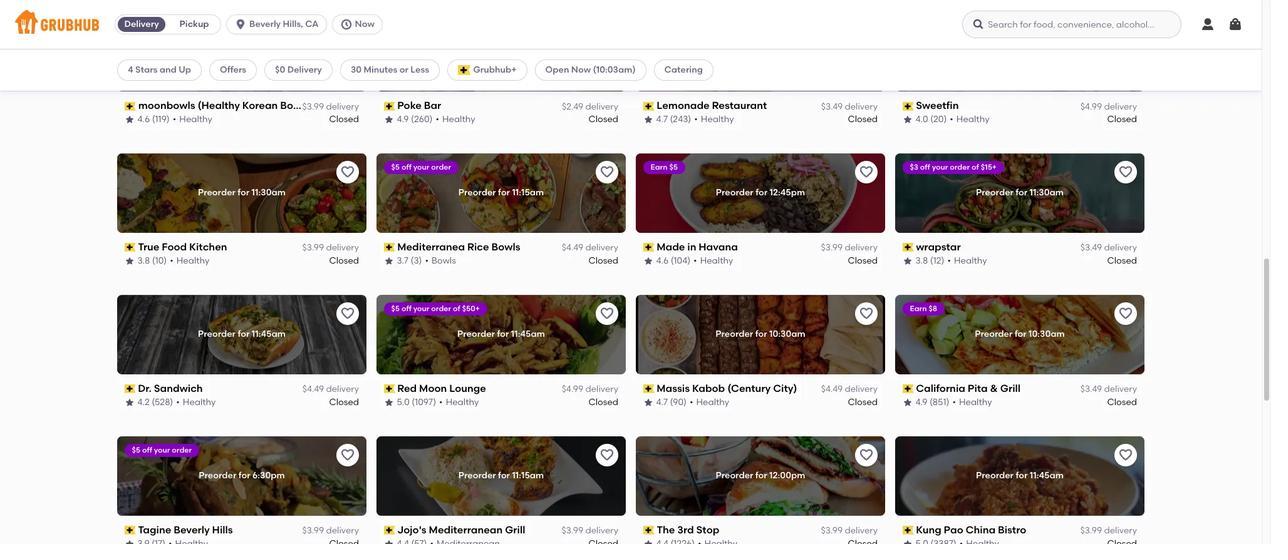 Task type: locate. For each thing, give the bounding box(es) containing it.
grill right mediterranean
[[506, 525, 526, 536]]

0 horizontal spatial svg image
[[340, 18, 353, 31]]

• healthy for made in havana
[[694, 256, 734, 266]]

• down red moon lounge
[[440, 397, 443, 408]]

now right the open
[[571, 65, 591, 75]]

0 horizontal spatial delivery
[[124, 19, 159, 29]]

11:30am for true food kitchen
[[252, 188, 286, 198]]

1 11:30am from the left
[[252, 188, 286, 198]]

beverly left hills,
[[250, 19, 281, 29]]

$5 off your order of $50+
[[392, 305, 480, 313]]

grubhub+
[[473, 65, 517, 75]]

• for moonbowls (healthy korean bowls - 3rd st.)
[[173, 114, 177, 125]]

4.6
[[138, 114, 150, 125], [657, 256, 669, 266]]

1 vertical spatial $5 off your order
[[132, 446, 192, 455]]

massis kabob (century city)
[[657, 383, 798, 395]]

your down (3)
[[414, 305, 430, 313]]

3.8 for true food kitchen
[[138, 256, 150, 266]]

12:00pm for the 3rd stop
[[770, 471, 806, 482]]

1 vertical spatial preorder for 11:15am
[[459, 471, 544, 482]]

now up 30
[[355, 19, 375, 29]]

pita
[[969, 383, 989, 395]]

1 horizontal spatial $4.49
[[562, 243, 584, 253]]

• healthy for massis kabob (century city)
[[690, 397, 730, 408]]

1 vertical spatial 4.6
[[657, 256, 669, 266]]

subscription pass image down 4
[[125, 102, 136, 111]]

4.6 down made
[[657, 256, 669, 266]]

subscription pass image left true
[[125, 243, 136, 252]]

subscription pass image left jojo's
[[384, 527, 395, 535]]

bowls
[[280, 100, 309, 112], [492, 241, 521, 253], [432, 256, 456, 266]]

closed for red moon lounge
[[589, 397, 619, 408]]

1 4.7 from the top
[[657, 114, 668, 125]]

ca
[[305, 19, 319, 29]]

1 vertical spatial grill
[[506, 525, 526, 536]]

• healthy down (healthy
[[173, 114, 213, 125]]

11:30am for wrapstar
[[1030, 188, 1064, 198]]

healthy
[[180, 114, 213, 125], [443, 114, 476, 125], [702, 114, 735, 125], [957, 114, 990, 125], [177, 256, 210, 266], [701, 256, 734, 266], [955, 256, 988, 266], [183, 397, 216, 408], [446, 397, 479, 408], [697, 397, 730, 408], [960, 397, 993, 408]]

$4.49 for mediterranea rice bowls
[[562, 243, 584, 253]]

2 3.8 from the left
[[916, 256, 929, 266]]

delivery for massis kabob (century city)
[[845, 384, 878, 395]]

$3.99 delivery for tagine beverly hills
[[302, 526, 359, 537]]

order down (260)
[[432, 163, 452, 172]]

0 horizontal spatial 12:00pm
[[510, 46, 546, 57]]

0 vertical spatial of
[[972, 21, 980, 30]]

1 vertical spatial earn
[[911, 305, 928, 313]]

5.0
[[397, 397, 410, 408]]

kabob
[[693, 383, 726, 395]]

0 vertical spatial grill
[[1001, 383, 1021, 395]]

closed for poke bar
[[589, 114, 619, 125]]

4.7 left (243)
[[657, 114, 668, 125]]

0 horizontal spatial $4.49
[[303, 384, 324, 395]]

6:30pm
[[253, 471, 285, 482]]

1 preorder for 11:30am from the left
[[198, 188, 286, 198]]

1 vertical spatial bowls
[[492, 241, 521, 253]]

• right (851) at the bottom right of the page
[[953, 397, 957, 408]]

0 vertical spatial beverly
[[250, 19, 281, 29]]

2 horizontal spatial bowls
[[492, 241, 521, 253]]

1 horizontal spatial 4.9
[[916, 397, 928, 408]]

1 horizontal spatial 12:00pm
[[770, 471, 806, 482]]

offers
[[220, 65, 246, 75]]

order for sweetfin
[[951, 21, 971, 30]]

healthy down sandwich
[[183, 397, 216, 408]]

0 horizontal spatial 4.9
[[397, 114, 409, 125]]

$5 down 4.9 (260)
[[392, 163, 400, 172]]

$4.99 for red moon lounge
[[562, 384, 584, 395]]

(243)
[[671, 114, 692, 125]]

$3.99 delivery for made in havana
[[821, 243, 878, 253]]

1 horizontal spatial 3rd
[[678, 525, 695, 536]]

$3
[[911, 21, 919, 30], [911, 163, 919, 172]]

0 vertical spatial preorder for 12:00pm
[[457, 46, 546, 57]]

$3.99 for moonbowls (healthy korean bowls - 3rd st.)
[[302, 101, 324, 112]]

0 vertical spatial $3.49 delivery
[[822, 101, 878, 112]]

(119)
[[152, 114, 170, 125]]

1 preorder for 10:30am from the left
[[716, 329, 806, 340]]

• healthy down 'havana'
[[694, 256, 734, 266]]

$4.49 delivery for massis kabob (century city)
[[822, 384, 878, 395]]

• healthy down kabob
[[690, 397, 730, 408]]

main navigation navigation
[[0, 0, 1262, 50]]

1 horizontal spatial preorder for 12:00pm
[[716, 471, 806, 482]]

1 vertical spatial beverly
[[174, 525, 210, 536]]

1 horizontal spatial now
[[571, 65, 591, 75]]

of left '$20+'
[[972, 21, 980, 30]]

1 vertical spatial delivery
[[287, 65, 322, 75]]

delivery for moonbowls (healthy korean bowls - 3rd st.)
[[326, 101, 359, 112]]

5.0 (1097)
[[397, 397, 437, 408]]

preorder for 11:30am for wrapstar
[[976, 188, 1064, 198]]

your down (260)
[[414, 163, 430, 172]]

0 horizontal spatial svg image
[[234, 18, 247, 31]]

0 vertical spatial preorder for 11:15am
[[459, 188, 544, 198]]

order left $15+
[[951, 163, 971, 172]]

1 horizontal spatial 10:30am
[[1029, 329, 1065, 340]]

• right (3)
[[426, 256, 429, 266]]

2 vertical spatial $3.49
[[1081, 384, 1103, 395]]

0 vertical spatial 4.9
[[397, 114, 409, 125]]

• healthy right (12)
[[948, 256, 988, 266]]

off
[[921, 21, 931, 30], [402, 163, 412, 172], [921, 163, 931, 172], [402, 305, 412, 313], [143, 446, 153, 455]]

preorder for california pita & grill
[[975, 329, 1013, 340]]

delivery for kung pao china bistro
[[1105, 526, 1138, 537]]

• healthy down california pita & grill
[[953, 397, 993, 408]]

healthy for red moon lounge
[[446, 397, 479, 408]]

1 vertical spatial 12:00pm
[[770, 471, 806, 482]]

or
[[400, 65, 409, 75]]

2 11:15am from the top
[[512, 471, 544, 482]]

star icon image for mediterranea rice bowls
[[384, 256, 394, 266]]

subscription pass image left kung
[[903, 527, 914, 535]]

2 4.7 from the top
[[657, 397, 668, 408]]

0 vertical spatial $4.99
[[1081, 101, 1103, 112]]

of left $15+
[[972, 163, 980, 172]]

3rd right the on the right bottom of the page
[[678, 525, 695, 536]]

$5
[[392, 163, 400, 172], [670, 163, 678, 172], [392, 305, 400, 313], [132, 446, 141, 455]]

healthy down kabob
[[697, 397, 730, 408]]

for for true food kitchen
[[238, 188, 250, 198]]

your down (528)
[[154, 446, 170, 455]]

$3.99 for the 3rd stop
[[821, 526, 843, 537]]

preorder for moonbowls (healthy korean bowls - 3rd st.)
[[198, 46, 236, 57]]

2 preorder for 11:30am from the left
[[976, 188, 1064, 198]]

beverly left hills
[[174, 525, 210, 536]]

subscription pass image
[[125, 102, 136, 111], [644, 102, 655, 111], [384, 243, 395, 252], [903, 243, 914, 252], [125, 385, 136, 394], [644, 385, 655, 394], [903, 385, 914, 394], [125, 527, 136, 535], [903, 527, 914, 535]]

now button
[[332, 14, 388, 34]]

2 vertical spatial $3.49 delivery
[[1081, 384, 1138, 395]]

2 $3 from the top
[[911, 163, 919, 172]]

4.9 left (851) at the bottom right of the page
[[916, 397, 928, 408]]

moon
[[420, 383, 447, 395]]

$5 off your order down (528)
[[132, 446, 192, 455]]

preorder for 10:30am
[[716, 329, 806, 340], [975, 329, 1065, 340]]

• right (119)
[[173, 114, 177, 125]]

1 11:15am from the top
[[512, 188, 544, 198]]

1 vertical spatial $3
[[911, 163, 919, 172]]

save this restaurant image
[[1119, 23, 1134, 38], [340, 165, 355, 180], [1119, 165, 1134, 180], [340, 306, 355, 322], [600, 306, 615, 322], [859, 306, 874, 322], [1119, 306, 1134, 322]]

1 preorder for 11:15am from the top
[[459, 188, 544, 198]]

closed for massis kabob (century city)
[[848, 397, 878, 408]]

(104)
[[671, 256, 691, 266]]

save this restaurant image
[[340, 23, 355, 38], [600, 165, 615, 180], [859, 165, 874, 180], [340, 448, 355, 463], [600, 448, 615, 463], [859, 448, 874, 463], [1119, 448, 1134, 463]]

2 preorder for 11:15am from the top
[[459, 471, 544, 482]]

• for true food kitchen
[[170, 256, 174, 266]]

subscription pass image for moonbowls (healthy korean bowls - 3rd st.)
[[125, 102, 136, 111]]

• right '(20)' at right top
[[951, 114, 954, 125]]

1 horizontal spatial beverly
[[250, 19, 281, 29]]

healthy down pita
[[960, 397, 993, 408]]

star icon image for kung pao china bistro
[[903, 539, 913, 545]]

star icon image for sweetfin
[[903, 115, 913, 125]]

lounge
[[450, 383, 487, 395]]

0 vertical spatial $3
[[911, 21, 919, 30]]

open now (10:03am)
[[546, 65, 636, 75]]

1 vertical spatial $4.99 delivery
[[562, 384, 619, 395]]

1 horizontal spatial 11:30am
[[1030, 188, 1064, 198]]

4.6 for made in havana
[[657, 256, 669, 266]]

0 vertical spatial 12:00pm
[[510, 46, 546, 57]]

1 vertical spatial preorder for 12:00pm
[[716, 471, 806, 482]]

0 horizontal spatial earn
[[651, 163, 668, 172]]

subscription pass image for sweetfin
[[903, 102, 914, 111]]

healthy for poke bar
[[443, 114, 476, 125]]

svg image
[[1201, 17, 1216, 32], [340, 18, 353, 31]]

preorder for true food kitchen
[[198, 188, 236, 198]]

$5 down 3.7
[[392, 305, 400, 313]]

0 horizontal spatial 3.8
[[138, 256, 150, 266]]

delivery inside the "delivery" button
[[124, 19, 159, 29]]

• healthy down lemonade restaurant
[[695, 114, 735, 125]]

off for wrapstar
[[921, 163, 931, 172]]

• right (12)
[[948, 256, 952, 266]]

• healthy right '(20)' at right top
[[951, 114, 990, 125]]

(healthy
[[198, 100, 240, 112]]

now
[[355, 19, 375, 29], [571, 65, 591, 75]]

4.6 left (119)
[[138, 114, 150, 125]]

$5 off your order for tagine
[[132, 446, 192, 455]]

your down '(20)' at right top
[[933, 163, 949, 172]]

star icon image for made in havana
[[644, 256, 654, 266]]

0 vertical spatial 4.7
[[657, 114, 668, 125]]

• down bar
[[436, 114, 440, 125]]

2 11:30am from the left
[[1030, 188, 1064, 198]]

0 horizontal spatial 3rd
[[318, 100, 335, 112]]

healthy down 'havana'
[[701, 256, 734, 266]]

delivery
[[326, 101, 359, 112], [586, 101, 619, 112], [845, 101, 878, 112], [1105, 101, 1138, 112], [326, 243, 359, 253], [586, 243, 619, 253], [845, 243, 878, 253], [1105, 243, 1138, 253], [326, 384, 359, 395], [586, 384, 619, 395], [845, 384, 878, 395], [1105, 384, 1138, 395], [326, 526, 359, 537], [586, 526, 619, 537], [845, 526, 878, 537], [1105, 526, 1138, 537]]

1 horizontal spatial preorder for 10:30am
[[975, 329, 1065, 340]]

your
[[933, 21, 949, 30], [414, 163, 430, 172], [933, 163, 949, 172], [414, 305, 430, 313], [154, 446, 170, 455]]

0 horizontal spatial $4.99
[[562, 384, 584, 395]]

delivery up stars
[[124, 19, 159, 29]]

subscription pass image left dr.
[[125, 385, 136, 394]]

0 horizontal spatial $5 off your order
[[132, 446, 192, 455]]

3.8
[[138, 256, 150, 266], [916, 256, 929, 266]]

subscription pass image left wrapstar
[[903, 243, 914, 252]]

(90)
[[671, 397, 687, 408]]

your for sweetfin
[[933, 21, 949, 30]]

svg image inside beverly hills, ca button
[[234, 18, 247, 31]]

$3.49 delivery for california pita & grill
[[1081, 384, 1138, 395]]

0 horizontal spatial $4.49 delivery
[[303, 384, 359, 395]]

stars
[[135, 65, 158, 75]]

0 horizontal spatial now
[[355, 19, 375, 29]]

1 vertical spatial $3.49 delivery
[[1081, 243, 1138, 253]]

subscription pass image left 'tagine'
[[125, 527, 136, 535]]

2 vertical spatial bowls
[[432, 256, 456, 266]]

4.9 for california pita & grill
[[916, 397, 928, 408]]

your left '$20+'
[[933, 21, 949, 30]]

• right "(90)"
[[690, 397, 694, 408]]

healthy down (healthy
[[180, 114, 213, 125]]

for for massis kabob (century city)
[[756, 329, 768, 340]]

4.7 left "(90)"
[[657, 397, 668, 408]]

$3.99 for made in havana
[[821, 243, 843, 253]]

2 10:30am from the left
[[1029, 329, 1065, 340]]

4.9 down poke
[[397, 114, 409, 125]]

3.8 down true
[[138, 256, 150, 266]]

preorder for made in havana
[[716, 188, 754, 198]]

subscription pass image left poke
[[384, 102, 395, 111]]

• healthy for red moon lounge
[[440, 397, 479, 408]]

closed for wrapstar
[[1108, 256, 1138, 266]]

(528)
[[152, 397, 173, 408]]

11:45am for kung pao china bistro
[[1030, 471, 1064, 482]]

1 vertical spatial of
[[972, 163, 980, 172]]

$3.49
[[822, 101, 843, 112], [1081, 243, 1103, 253], [1081, 384, 1103, 395]]

$4.49 for massis kabob (century city)
[[822, 384, 843, 395]]

2 horizontal spatial $4.49 delivery
[[822, 384, 878, 395]]

delivery for dr. sandwich
[[326, 384, 359, 395]]

3rd right -
[[318, 100, 335, 112]]

off for sweetfin
[[921, 21, 931, 30]]

1 horizontal spatial delivery
[[287, 65, 322, 75]]

preorder for massis kabob (century city)
[[716, 329, 754, 340]]

1 10:30am from the left
[[770, 329, 806, 340]]

star icon image for the 3rd stop
[[644, 539, 654, 545]]

$5 off your order down (260)
[[392, 163, 452, 172]]

tagine beverly hills
[[138, 525, 233, 536]]

earn left the '$8'
[[911, 305, 928, 313]]

for for sweetfin
[[1016, 46, 1028, 57]]

• right (10)
[[170, 256, 174, 266]]

&
[[991, 383, 999, 395]]

1 horizontal spatial $4.99
[[1081, 101, 1103, 112]]

$3.49 for wrapstar
[[1081, 243, 1103, 253]]

subscription pass image for red moon lounge
[[384, 385, 395, 394]]

• for made in havana
[[694, 256, 698, 266]]

1 horizontal spatial svg image
[[973, 18, 985, 31]]

1 horizontal spatial 3.8
[[916, 256, 929, 266]]

0 vertical spatial earn
[[651, 163, 668, 172]]

3.8 left (12)
[[916, 256, 929, 266]]

bowls down the mediterranea
[[432, 256, 456, 266]]

bowls right the rice at the top of the page
[[492, 241, 521, 253]]

sandwich
[[154, 383, 203, 395]]

order down (528)
[[172, 446, 192, 455]]

for for mediterranea rice bowls
[[498, 188, 510, 198]]

preorder for 10:30am up &
[[975, 329, 1065, 340]]

bowls left -
[[280, 100, 309, 112]]

pickup button
[[168, 14, 221, 34]]

subscription pass image left the lemonade
[[644, 102, 655, 111]]

$5 down 4.2
[[132, 446, 141, 455]]

healthy right (260)
[[443, 114, 476, 125]]

grill right &
[[1001, 383, 1021, 395]]

$4.99
[[1081, 101, 1103, 112], [562, 384, 584, 395]]

healthy right (12)
[[955, 256, 988, 266]]

$3.49 delivery for wrapstar
[[1081, 243, 1138, 253]]

1 $3 from the top
[[911, 21, 919, 30]]

star icon image for massis kabob (century city)
[[644, 398, 654, 408]]

0 vertical spatial 11:15am
[[512, 188, 544, 198]]

st.)
[[337, 100, 354, 112]]

1 horizontal spatial $4.49 delivery
[[562, 243, 619, 253]]

closed for made in havana
[[848, 256, 878, 266]]

star icon image
[[125, 115, 135, 125], [384, 115, 394, 125], [644, 115, 654, 125], [903, 115, 913, 125], [125, 256, 135, 266], [384, 256, 394, 266], [644, 256, 654, 266], [903, 256, 913, 266], [125, 398, 135, 408], [384, 398, 394, 408], [644, 398, 654, 408], [903, 398, 913, 408], [125, 539, 135, 545], [384, 539, 394, 545], [644, 539, 654, 545], [903, 539, 913, 545]]

subscription pass image for the 3rd stop
[[644, 527, 655, 535]]

order left '$20+'
[[951, 21, 971, 30]]

now inside now button
[[355, 19, 375, 29]]

Search for food, convenience, alcohol... search field
[[963, 11, 1182, 38]]

healthy right '(20)' at right top
[[957, 114, 990, 125]]

1 vertical spatial $3.49
[[1081, 243, 1103, 253]]

preorder for 6:30pm
[[199, 471, 285, 482]]

preorder for 10:30am up (century
[[716, 329, 806, 340]]

subscription pass image for true food kitchen
[[125, 243, 136, 252]]

0 vertical spatial $4.99 delivery
[[1081, 101, 1138, 112]]

bar
[[424, 100, 442, 112]]

made
[[657, 241, 686, 253]]

moonbowls (healthy korean bowls - 3rd st.)
[[138, 100, 354, 112]]

• healthy for moonbowls (healthy korean bowls - 3rd st.)
[[173, 114, 213, 125]]

• healthy down bar
[[436, 114, 476, 125]]

0 horizontal spatial preorder for 10:30am
[[716, 329, 806, 340]]

$2.49 delivery
[[562, 101, 619, 112]]

svg image
[[1228, 17, 1243, 32], [234, 18, 247, 31], [973, 18, 985, 31]]

(260)
[[411, 114, 433, 125]]

of for sweetfin
[[972, 21, 980, 30]]

• for poke bar
[[436, 114, 440, 125]]

1 3.8 from the left
[[138, 256, 150, 266]]

2 vertical spatial of
[[453, 305, 461, 313]]

2 horizontal spatial $4.49
[[822, 384, 843, 395]]

1 horizontal spatial preorder for 11:30am
[[976, 188, 1064, 198]]

0 vertical spatial $5 off your order
[[392, 163, 452, 172]]

1 vertical spatial now
[[571, 65, 591, 75]]

beverly hills, ca button
[[226, 14, 332, 34]]

dr. sandwich
[[138, 383, 203, 395]]

1 horizontal spatial grill
[[1001, 383, 1021, 395]]

0 vertical spatial 4.6
[[138, 114, 150, 125]]

• bowls
[[426, 256, 456, 266]]

healthy down lounge
[[446, 397, 479, 408]]

3rd
[[318, 100, 335, 112], [678, 525, 695, 536]]

1 vertical spatial $4.99
[[562, 384, 584, 395]]

delivery right $0
[[287, 65, 322, 75]]

• down sandwich
[[177, 397, 180, 408]]

• healthy down sandwich
[[177, 397, 216, 408]]

earn down 4.7 (243)
[[651, 163, 668, 172]]

12:15pm
[[1030, 46, 1064, 57]]

• down made in havana
[[694, 256, 698, 266]]

$3.99 delivery for the 3rd stop
[[821, 526, 878, 537]]

subscription pass image left the mediterranea
[[384, 243, 395, 252]]

0 horizontal spatial $4.99 delivery
[[562, 384, 619, 395]]

red
[[398, 383, 417, 395]]

2 preorder for 10:30am from the left
[[975, 329, 1065, 340]]

0 horizontal spatial 10:30am
[[770, 329, 806, 340]]

save this restaurant button
[[337, 20, 359, 42], [1115, 20, 1138, 42], [337, 161, 359, 184], [596, 161, 619, 184], [856, 161, 878, 184], [1115, 161, 1138, 184], [337, 303, 359, 325], [596, 303, 619, 325], [856, 303, 878, 325], [1115, 303, 1138, 325], [337, 444, 359, 467], [596, 444, 619, 467], [856, 444, 878, 467], [1115, 444, 1138, 467]]

closed for dr. sandwich
[[329, 397, 359, 408]]

0 vertical spatial $3.49
[[822, 101, 843, 112]]

for
[[238, 46, 250, 57], [496, 46, 508, 57], [1016, 46, 1028, 57], [238, 188, 250, 198], [498, 188, 510, 198], [756, 188, 768, 198], [1016, 188, 1028, 198], [238, 329, 250, 340], [497, 329, 509, 340], [756, 329, 768, 340], [1015, 329, 1027, 340], [239, 471, 250, 482], [498, 471, 510, 482], [756, 471, 768, 482], [1016, 471, 1028, 482]]

order left $50+
[[432, 305, 452, 313]]

0 horizontal spatial 11:30am
[[252, 188, 286, 198]]

of left $50+
[[453, 305, 461, 313]]

1 horizontal spatial $5 off your order
[[392, 163, 452, 172]]

$3 off your order of $15+
[[911, 163, 998, 172]]

earn $8
[[911, 305, 938, 313]]

subscription pass image
[[384, 102, 395, 111], [903, 102, 914, 111], [125, 243, 136, 252], [644, 243, 655, 252], [384, 385, 395, 394], [384, 527, 395, 535], [644, 527, 655, 535]]

true
[[138, 241, 160, 253]]

healthy for made in havana
[[701, 256, 734, 266]]

0 vertical spatial delivery
[[124, 19, 159, 29]]

0 horizontal spatial preorder for 12:00pm
[[457, 46, 546, 57]]

$3.99 delivery
[[302, 101, 359, 112], [302, 243, 359, 253], [821, 243, 878, 253], [302, 526, 359, 537], [562, 526, 619, 537], [821, 526, 878, 537], [1081, 526, 1138, 537]]

preorder for 11:45am for pao
[[977, 471, 1064, 482]]

• right (243)
[[695, 114, 698, 125]]

$4.99 delivery
[[1081, 101, 1138, 112], [562, 384, 619, 395]]

korean
[[242, 100, 278, 112]]

4.0
[[916, 114, 929, 125]]

healthy down true food kitchen
[[177, 256, 210, 266]]

11:45am
[[252, 46, 286, 57], [252, 329, 286, 340], [511, 329, 545, 340], [1030, 471, 1064, 482]]

subscription pass image left massis
[[644, 385, 655, 394]]

• healthy down true food kitchen
[[170, 256, 210, 266]]

$5 down 4.7 (243)
[[670, 163, 678, 172]]

0 vertical spatial now
[[355, 19, 375, 29]]

delivery for red moon lounge
[[586, 384, 619, 395]]

•
[[173, 114, 177, 125], [436, 114, 440, 125], [695, 114, 698, 125], [951, 114, 954, 125], [170, 256, 174, 266], [426, 256, 429, 266], [694, 256, 698, 266], [948, 256, 952, 266], [177, 397, 180, 408], [440, 397, 443, 408], [690, 397, 694, 408], [953, 397, 957, 408]]

hills
[[213, 525, 233, 536]]

for for poke bar
[[496, 46, 508, 57]]

1 horizontal spatial earn
[[911, 305, 928, 313]]

• healthy
[[173, 114, 213, 125], [436, 114, 476, 125], [695, 114, 735, 125], [951, 114, 990, 125], [170, 256, 210, 266], [694, 256, 734, 266], [948, 256, 988, 266], [177, 397, 216, 408], [440, 397, 479, 408], [690, 397, 730, 408], [953, 397, 993, 408]]

subscription pass image left made
[[644, 243, 655, 252]]

wrapstar
[[917, 241, 962, 253]]

1 horizontal spatial $4.99 delivery
[[1081, 101, 1138, 112]]

closed
[[746, 46, 776, 57], [329, 114, 359, 125], [589, 114, 619, 125], [848, 114, 878, 125], [1108, 114, 1138, 125], [329, 256, 359, 266], [589, 256, 619, 266], [848, 256, 878, 266], [1108, 256, 1138, 266], [329, 397, 359, 408], [589, 397, 619, 408], [848, 397, 878, 408], [1108, 397, 1138, 408]]

order
[[951, 21, 971, 30], [432, 163, 452, 172], [951, 163, 971, 172], [432, 305, 452, 313], [172, 446, 192, 455]]

• for lemonade restaurant
[[695, 114, 698, 125]]

4.9
[[397, 114, 409, 125], [916, 397, 928, 408]]

red moon lounge
[[398, 383, 487, 395]]

subscription pass image left the on the right bottom of the page
[[644, 527, 655, 535]]

0 horizontal spatial 4.6
[[138, 114, 150, 125]]

0 horizontal spatial preorder for 11:30am
[[198, 188, 286, 198]]

(12)
[[931, 256, 945, 266]]

1 vertical spatial 4.7
[[657, 397, 668, 408]]

1 vertical spatial 4.9
[[916, 397, 928, 408]]

0 horizontal spatial grill
[[506, 525, 526, 536]]

subscription pass image left california on the bottom of the page
[[903, 385, 914, 394]]

0 vertical spatial bowls
[[280, 100, 309, 112]]

preorder for 12:00pm
[[457, 46, 546, 57], [716, 471, 806, 482]]

healthy down lemonade restaurant
[[702, 114, 735, 125]]

$0 delivery
[[275, 65, 322, 75]]

1 horizontal spatial 4.6
[[657, 256, 669, 266]]

minutes
[[364, 65, 398, 75]]

subscription pass image left sweetfin
[[903, 102, 914, 111]]

1 vertical spatial 11:15am
[[512, 471, 544, 482]]

subscription pass image left "red"
[[384, 385, 395, 394]]

• healthy down lounge
[[440, 397, 479, 408]]



Task type: vqa. For each thing, say whether or not it's contained in the screenshot.


Task type: describe. For each thing, give the bounding box(es) containing it.
preorder for wrapstar
[[976, 188, 1014, 198]]

4.2 (528)
[[138, 397, 173, 408]]

$4.99 delivery for sweetfin
[[1081, 101, 1138, 112]]

california pita & grill
[[917, 383, 1021, 395]]

preorder for 10:30am for grill
[[975, 329, 1065, 340]]

sweetfin
[[917, 100, 960, 112]]

(851)
[[930, 397, 950, 408]]

0 horizontal spatial bowls
[[280, 100, 309, 112]]

$3.49 for lemonade restaurant
[[822, 101, 843, 112]]

• for dr. sandwich
[[177, 397, 180, 408]]

• healthy for lemonade restaurant
[[695, 114, 735, 125]]

catering
[[665, 65, 703, 75]]

moonbowls
[[138, 100, 195, 112]]

preorder for 12:15pm
[[977, 46, 1064, 57]]

0 vertical spatial 3rd
[[318, 100, 335, 112]]

jojo's mediterranean grill
[[398, 525, 526, 536]]

star icon image for jojo's mediterranean grill
[[384, 539, 394, 545]]

30
[[351, 65, 362, 75]]

1 horizontal spatial svg image
[[1201, 17, 1216, 32]]

of for red moon lounge
[[453, 305, 461, 313]]

earn for made
[[651, 163, 668, 172]]

star icon image for wrapstar
[[903, 256, 913, 266]]

kung
[[917, 525, 942, 536]]

• for sweetfin
[[951, 114, 954, 125]]

off for mediterranea rice bowls
[[402, 163, 412, 172]]

4.6 (104)
[[657, 256, 691, 266]]

(10)
[[152, 256, 167, 266]]

preorder for jojo's mediterranean grill
[[459, 471, 496, 482]]

the
[[657, 525, 676, 536]]

mediterranea rice bowls
[[398, 241, 521, 253]]

preorder for mediterranea rice bowls
[[459, 188, 496, 198]]

4
[[128, 65, 133, 75]]

tagine
[[138, 525, 172, 536]]

(20)
[[931, 114, 948, 125]]

poke bar
[[398, 100, 442, 112]]

preorder for 12:45pm
[[716, 188, 805, 198]]

4.9 for poke bar
[[397, 114, 409, 125]]

jojo's
[[398, 525, 427, 536]]

star icon image for true food kitchen
[[125, 256, 135, 266]]

1 horizontal spatial bowls
[[432, 256, 456, 266]]

$3.99 delivery for true food kitchen
[[302, 243, 359, 253]]

4.7 (243)
[[657, 114, 692, 125]]

• healthy for dr. sandwich
[[177, 397, 216, 408]]

subscription pass image for lemonade restaurant
[[644, 102, 655, 111]]

true food kitchen
[[138, 241, 228, 253]]

3.7 (3)
[[397, 256, 422, 266]]

4.2
[[138, 397, 150, 408]]

30 minutes or less
[[351, 65, 429, 75]]

3.8 (12)
[[916, 256, 945, 266]]

open
[[546, 65, 569, 75]]

4.9 (851)
[[916, 397, 950, 408]]

2 horizontal spatial svg image
[[1228, 17, 1243, 32]]

4.7 for massis kabob (century city)
[[657, 397, 668, 408]]

delivery button
[[115, 14, 168, 34]]

4.0 (20)
[[916, 114, 948, 125]]

subscription pass image for california pita & grill
[[903, 385, 914, 394]]

11:45am for moonbowls (healthy korean bowls - 3rd st.)
[[252, 46, 286, 57]]

beverly hills, ca
[[250, 19, 319, 29]]

preorder for 11:15am for grill
[[459, 471, 544, 482]]

-
[[312, 100, 316, 112]]

kung pao china bistro
[[917, 525, 1027, 536]]

for for wrapstar
[[1016, 188, 1028, 198]]

$3 for wrapstar
[[911, 163, 919, 172]]

hills,
[[283, 19, 303, 29]]

california
[[917, 383, 966, 395]]

bistro
[[999, 525, 1027, 536]]

subscription pass image for poke bar
[[384, 102, 395, 111]]

0 horizontal spatial beverly
[[174, 525, 210, 536]]

earn $5
[[651, 163, 678, 172]]

$5 for mediterranea rice bowls
[[392, 163, 400, 172]]

• for massis kabob (century city)
[[690, 397, 694, 408]]

off for tagine beverly hills
[[143, 446, 153, 455]]

3.8 (10)
[[138, 256, 167, 266]]

star icon image for dr. sandwich
[[125, 398, 135, 408]]

• for wrapstar
[[948, 256, 952, 266]]

12:45pm
[[770, 188, 805, 198]]

delivery for jojo's mediterranean grill
[[586, 526, 619, 537]]

preorder for poke bar
[[457, 46, 494, 57]]

4.9 (260)
[[397, 114, 433, 125]]

preorder for kung pao china bistro
[[977, 471, 1014, 482]]

grubhub plus flag logo image
[[458, 65, 471, 75]]

rice
[[468, 241, 490, 253]]

your for mediterranea rice bowls
[[414, 163, 430, 172]]

closed for california pita & grill
[[1108, 397, 1138, 408]]

preorder for 11:45am for sandwich
[[198, 329, 286, 340]]

• healthy for california pita & grill
[[953, 397, 993, 408]]

$3.99 delivery for moonbowls (healthy korean bowls - 3rd st.)
[[302, 101, 359, 112]]

stop
[[697, 525, 720, 536]]

$8
[[929, 305, 938, 313]]

less
[[411, 65, 429, 75]]

preorder for red moon lounge
[[458, 329, 495, 340]]

$5 off your order for mediterranea
[[392, 163, 452, 172]]

(10:03am)
[[593, 65, 636, 75]]

up
[[179, 65, 191, 75]]

lemonade restaurant
[[657, 100, 768, 112]]

11:45am for dr. sandwich
[[252, 329, 286, 340]]

massis
[[657, 383, 690, 395]]

closed for true food kitchen
[[329, 256, 359, 266]]

mediterranea
[[398, 241, 465, 253]]

delivery for the 3rd stop
[[845, 526, 878, 537]]

dr.
[[138, 383, 152, 395]]

preorder for sweetfin
[[977, 46, 1014, 57]]

pickup
[[180, 19, 209, 29]]

• for red moon lounge
[[440, 397, 443, 408]]

for for tagine beverly hills
[[239, 471, 250, 482]]

order for tagine beverly hills
[[172, 446, 192, 455]]

$0
[[275, 65, 285, 75]]

(3)
[[411, 256, 422, 266]]

4.7 for lemonade restaurant
[[657, 114, 668, 125]]

and
[[160, 65, 177, 75]]

preorder for the 3rd stop
[[716, 471, 754, 482]]

$3 off your order of $20+
[[911, 21, 999, 30]]

$2.49
[[562, 101, 584, 112]]

star icon image for moonbowls (healthy korean bowls - 3rd st.)
[[125, 115, 135, 125]]

restaurant
[[713, 100, 768, 112]]

• healthy for sweetfin
[[951, 114, 990, 125]]

$3 for sweetfin
[[911, 21, 919, 30]]

preorder for 10:30am for city)
[[716, 329, 806, 340]]

havana
[[699, 241, 739, 253]]

for for made in havana
[[756, 188, 768, 198]]

svg image inside now button
[[340, 18, 353, 31]]

preorder for 11:30am for true food kitchen
[[198, 188, 286, 198]]

in
[[688, 241, 697, 253]]

healthy for moonbowls (healthy korean bowls - 3rd st.)
[[180, 114, 213, 125]]

earn for california
[[911, 305, 928, 313]]

lemonade
[[657, 100, 710, 112]]

off for red moon lounge
[[402, 305, 412, 313]]

10:30am for california pita & grill
[[1029, 329, 1065, 340]]

kitchen
[[190, 241, 228, 253]]

delivery for made in havana
[[845, 243, 878, 253]]

• healthy for wrapstar
[[948, 256, 988, 266]]

$3.99 for jojo's mediterranean grill
[[562, 526, 584, 537]]

healthy for california pita & grill
[[960, 397, 993, 408]]

1 vertical spatial 3rd
[[678, 525, 695, 536]]

beverly inside button
[[250, 19, 281, 29]]

(1097)
[[412, 397, 437, 408]]

preorder for 11:45am for moon
[[458, 329, 545, 340]]

poke
[[398, 100, 422, 112]]

(century
[[728, 383, 771, 395]]

$4.49 delivery for mediterranea rice bowls
[[562, 243, 619, 253]]

3.8 for wrapstar
[[916, 256, 929, 266]]

mediterranean
[[429, 525, 503, 536]]

10:30am for massis kabob (century city)
[[770, 329, 806, 340]]

china
[[967, 525, 996, 536]]

for for moonbowls (healthy korean bowls - 3rd st.)
[[238, 46, 250, 57]]

$15+
[[982, 163, 998, 172]]

order for red moon lounge
[[432, 305, 452, 313]]

delivery for poke bar
[[586, 101, 619, 112]]

$5 for red moon lounge
[[392, 305, 400, 313]]



